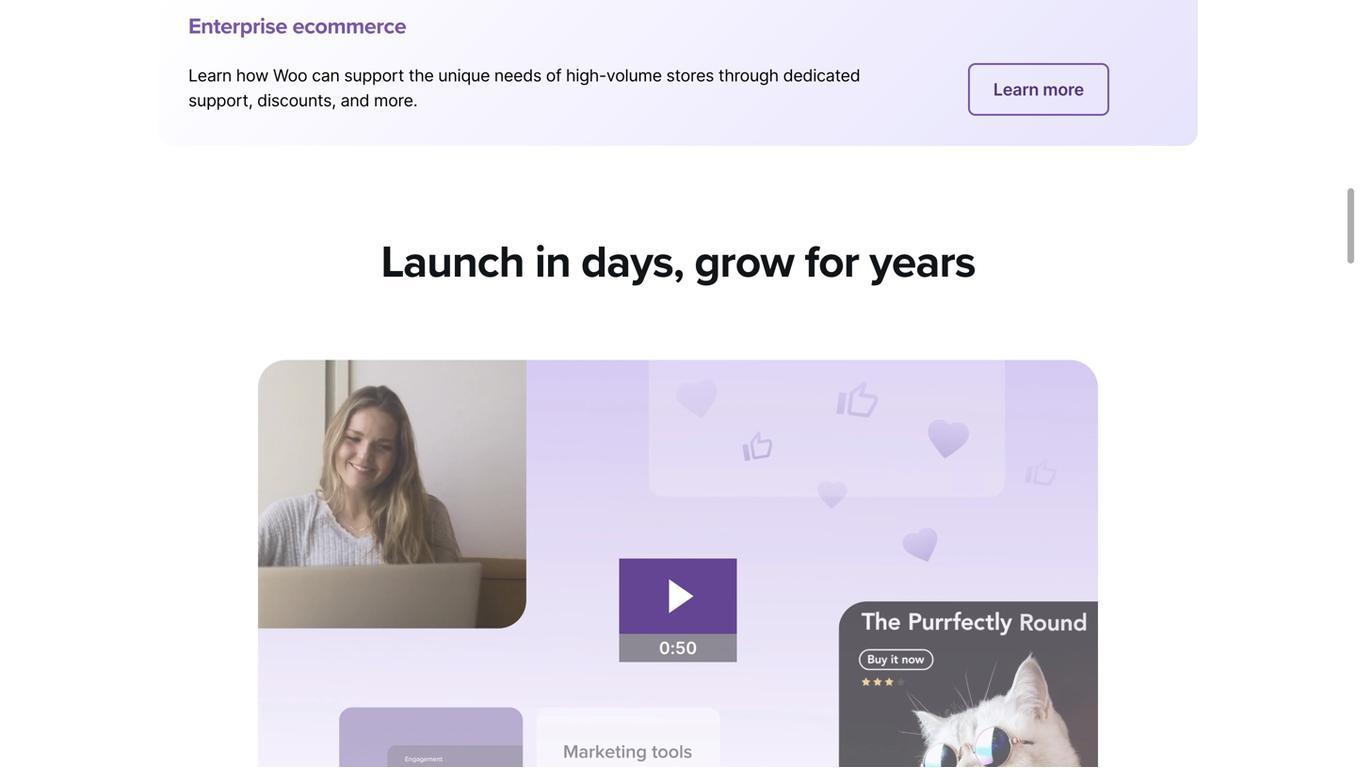 Task type: locate. For each thing, give the bounding box(es) containing it.
learn up support,
[[188, 65, 232, 86]]

days,
[[581, 235, 684, 289]]

the
[[409, 65, 434, 86]]

high-
[[566, 65, 606, 86]]

enterprise ecommerce
[[188, 13, 406, 39]]

learn left more
[[993, 79, 1039, 100]]

support,
[[188, 90, 253, 111]]

learn how woo can support the unique needs of high-volume stores through dedicated support, discounts, and more.
[[188, 65, 860, 111]]

discounts,
[[257, 90, 336, 111]]

more
[[1043, 79, 1084, 100]]

woo express video cover image
[[258, 360, 1098, 767], [258, 360, 1098, 767]]

of
[[546, 65, 561, 86]]

needs
[[494, 65, 541, 86]]

1 horizontal spatial learn
[[993, 79, 1039, 100]]

and
[[341, 90, 369, 111]]

learn inside learn how woo can support the unique needs of high-volume stores through dedicated support, discounts, and more.
[[188, 65, 232, 86]]

learn
[[188, 65, 232, 86], [993, 79, 1039, 100]]

enterprise
[[188, 13, 287, 39]]

more.
[[374, 90, 417, 111]]

woo
[[273, 65, 307, 86]]

in
[[535, 235, 570, 289]]

through
[[718, 65, 779, 86]]

0 horizontal spatial learn
[[188, 65, 232, 86]]



Task type: vqa. For each thing, say whether or not it's contained in the screenshot.
Filter countries field
no



Task type: describe. For each thing, give the bounding box(es) containing it.
video element
[[258, 360, 1098, 767]]

launch
[[381, 235, 524, 289]]

unique
[[438, 65, 490, 86]]

ecommerce
[[292, 13, 406, 39]]

grow
[[694, 235, 794, 289]]

learn for learn more
[[993, 79, 1039, 100]]

learn for learn how woo can support the unique needs of high-volume stores through dedicated support, discounts, and more.
[[188, 65, 232, 86]]

volume
[[606, 65, 662, 86]]

learn more link
[[968, 63, 1109, 116]]

for years
[[805, 235, 975, 289]]

dedicated
[[783, 65, 860, 86]]

how
[[236, 65, 269, 86]]

learn more
[[993, 79, 1084, 100]]

can
[[312, 65, 340, 86]]

support
[[344, 65, 404, 86]]

stores
[[666, 65, 714, 86]]

launch in days, grow for years
[[381, 235, 975, 289]]



